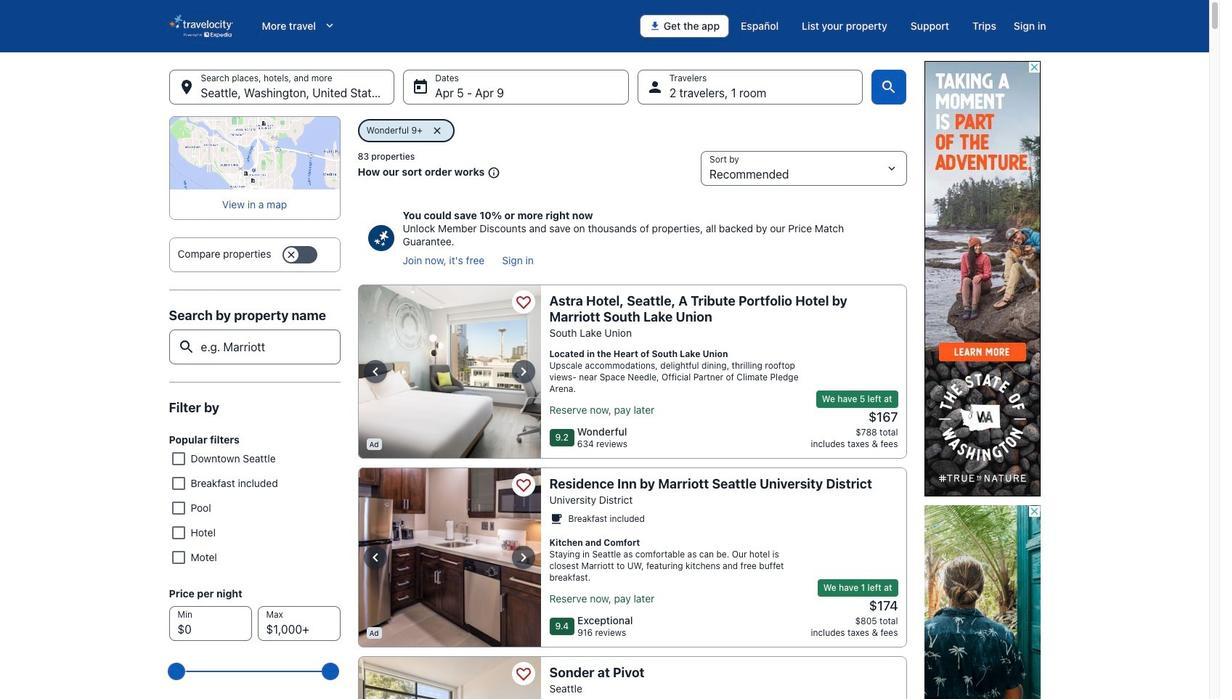 Task type: describe. For each thing, give the bounding box(es) containing it.
$1,000 and above, Maximum, Price per night range field
[[178, 656, 332, 688]]

exterior image for show next image for astra hotel, seattle, a tribute portfolio hotel by marriott south lake union
[[541, 285, 724, 459]]

small image
[[485, 166, 501, 180]]

front of property image
[[358, 468, 541, 648]]

bbq/picnic area image
[[358, 657, 541, 699]]

show previous image for astra hotel, seattle, a tribute portfolio hotel by marriott south lake union image
[[366, 363, 384, 381]]

nightclub image
[[358, 285, 541, 459]]

show previous image for residence inn by marriott seattle university district image
[[366, 549, 384, 567]]

you could save 10% or more right now image
[[368, 225, 394, 251]]

show next image for residence inn by marriott seattle university district image
[[515, 549, 532, 567]]

small image
[[549, 513, 563, 526]]

$1,000 and above, Maximum, Price per night text field
[[257, 607, 340, 641]]

travelocity logo image
[[169, 15, 233, 38]]

static map image image
[[169, 116, 340, 190]]

$0, Minimum, Price per night text field
[[169, 607, 252, 641]]



Task type: locate. For each thing, give the bounding box(es) containing it.
exterior image
[[541, 285, 724, 459], [541, 468, 724, 648], [541, 657, 724, 699]]

search image
[[881, 78, 898, 96]]

0 vertical spatial exterior image
[[541, 285, 724, 459]]

download the app button image
[[649, 20, 661, 32]]

3 exterior image from the top
[[541, 657, 724, 699]]

show next image for astra hotel, seattle, a tribute portfolio hotel by marriott south lake union image
[[515, 363, 532, 381]]

exterior image for show next image for residence inn by marriott seattle university district
[[541, 468, 724, 648]]

1 vertical spatial exterior image
[[541, 468, 724, 648]]

2 exterior image from the top
[[541, 468, 724, 648]]

list
[[403, 254, 898, 267]]

2 vertical spatial exterior image
[[541, 657, 724, 699]]

1 exterior image from the top
[[541, 285, 724, 459]]

$0, Minimum, Price per night range field
[[178, 656, 332, 688]]



Task type: vqa. For each thing, say whether or not it's contained in the screenshot.
the exterior 'IMAGE' to the top
yes



